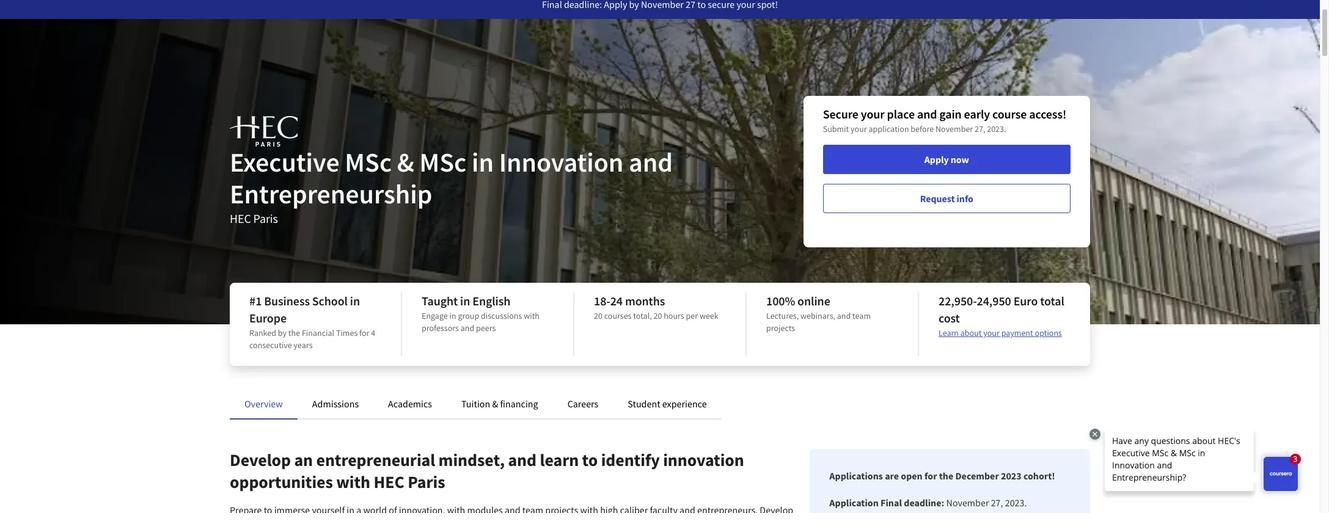 Task type: describe. For each thing, give the bounding box(es) containing it.
times
[[336, 328, 358, 339]]

team
[[853, 310, 871, 321]]

apply now button
[[823, 145, 1071, 174]]

engage
[[422, 310, 448, 321]]

week
[[700, 310, 719, 321]]

24,950
[[977, 293, 1011, 309]]

online
[[798, 293, 830, 309]]

open
[[901, 470, 923, 482]]

secure
[[823, 106, 859, 122]]

innovation
[[663, 449, 744, 471]]

cost
[[939, 310, 960, 326]]

with inside develop an entrepreneurial mindset, and learn to identify innovation opportunities with hec paris
[[336, 471, 370, 493]]

overview
[[244, 398, 283, 410]]

request info button
[[823, 184, 1071, 213]]

tuition & financing link
[[461, 398, 538, 410]]

paris inside develop an entrepreneurial mindset, and learn to identify innovation opportunities with hec paris
[[408, 471, 445, 493]]

options
[[1035, 328, 1062, 339]]

student
[[628, 398, 660, 410]]

applications
[[830, 470, 883, 482]]

& inside executive msc & msc in innovation and entrepreneurship hec paris
[[397, 145, 414, 179]]

tuition & financing
[[461, 398, 538, 410]]

per
[[686, 310, 698, 321]]

access!
[[1029, 106, 1067, 122]]

22,950-
[[939, 293, 977, 309]]

apply
[[925, 153, 949, 166]]

entrepreneurship
[[230, 177, 432, 211]]

deadline:
[[904, 497, 945, 509]]

for inside #1 business school in europe ranked by the financial times for 4 consecutive years
[[359, 328, 369, 339]]

months
[[625, 293, 665, 309]]

hec inside develop an entrepreneurial mindset, and learn to identify innovation opportunities with hec paris
[[374, 471, 404, 493]]

2023. inside secure your place and gain early course access! submit your application before november 27, 2023.
[[987, 123, 1006, 134]]

place
[[887, 106, 915, 122]]

learn about your payment options link
[[939, 328, 1062, 339]]

1 msc from the left
[[345, 145, 392, 179]]

courses
[[604, 310, 632, 321]]

and inside executive msc & msc in innovation and entrepreneurship hec paris
[[629, 145, 673, 179]]

application
[[869, 123, 909, 134]]

entrepreneurial
[[316, 449, 435, 471]]

and inside 100% online lectures, webinars, and team projects
[[837, 310, 851, 321]]

professors
[[422, 323, 459, 334]]

1 vertical spatial november
[[946, 497, 989, 509]]

with inside taught in english engage in group discussions with professors and peers
[[524, 310, 540, 321]]

18-
[[594, 293, 610, 309]]

executive msc & msc in innovation and entrepreneurship hec paris
[[230, 145, 673, 226]]

identify
[[601, 449, 660, 471]]

group
[[458, 310, 479, 321]]

payment
[[1002, 328, 1033, 339]]

business
[[264, 293, 310, 309]]

#1 business school in europe ranked by the financial times for 4 consecutive years
[[249, 293, 375, 351]]

early
[[964, 106, 990, 122]]

hec inside executive msc & msc in innovation and entrepreneurship hec paris
[[230, 211, 251, 226]]

1 vertical spatial 2023.
[[1005, 497, 1027, 509]]

gain
[[940, 106, 962, 122]]

final
[[881, 497, 902, 509]]

1 vertical spatial your
[[851, 123, 867, 134]]

opportunities
[[230, 471, 333, 493]]

info
[[957, 193, 974, 205]]

request info
[[920, 193, 974, 205]]

admissions
[[312, 398, 359, 410]]

an
[[294, 449, 313, 471]]

application final deadline: november 27, 2023.
[[830, 497, 1027, 509]]

secure your place and gain early course access! submit your application before november 27, 2023.
[[823, 106, 1067, 134]]

1 horizontal spatial 27,
[[991, 497, 1003, 509]]

lectures,
[[766, 310, 799, 321]]

#1
[[249, 293, 262, 309]]

careers
[[568, 398, 599, 410]]

request
[[920, 193, 955, 205]]

taught in english engage in group discussions with professors and peers
[[422, 293, 540, 334]]

euro
[[1014, 293, 1038, 309]]

experience
[[662, 398, 707, 410]]

application
[[830, 497, 879, 509]]

4
[[371, 328, 375, 339]]

cohort!
[[1024, 470, 1055, 482]]

europe
[[249, 310, 287, 326]]

18-24 months 20 courses total, 20 hours per week
[[594, 293, 719, 321]]

peers
[[476, 323, 496, 334]]

in inside executive msc & msc in innovation and entrepreneurship hec paris
[[472, 145, 494, 179]]

applications are open for the december 2023 cohort!
[[830, 470, 1055, 482]]

hours
[[664, 310, 684, 321]]

mindset,
[[439, 449, 505, 471]]

careers link
[[568, 398, 599, 410]]

student experience
[[628, 398, 707, 410]]



Task type: vqa. For each thing, say whether or not it's contained in the screenshot.
the Financial
yes



Task type: locate. For each thing, give the bounding box(es) containing it.
hec paris logo image
[[230, 116, 298, 147]]

1 vertical spatial the
[[939, 470, 954, 482]]

overview link
[[244, 398, 283, 410]]

27, down early
[[975, 123, 986, 134]]

about
[[961, 328, 982, 339]]

student experience link
[[628, 398, 707, 410]]

the inside #1 business school in europe ranked by the financial times for 4 consecutive years
[[288, 328, 300, 339]]

1 vertical spatial for
[[925, 470, 937, 482]]

&
[[397, 145, 414, 179], [492, 398, 498, 410]]

0 horizontal spatial the
[[288, 328, 300, 339]]

1 horizontal spatial 20
[[654, 310, 662, 321]]

27, down 2023
[[991, 497, 1003, 509]]

now
[[951, 153, 969, 166]]

november down gain on the right top of page
[[936, 123, 973, 134]]

0 vertical spatial for
[[359, 328, 369, 339]]

financial
[[302, 328, 334, 339]]

20 right the total, on the left bottom
[[654, 310, 662, 321]]

and inside secure your place and gain early course access! submit your application before november 27, 2023.
[[917, 106, 937, 122]]

1 horizontal spatial &
[[492, 398, 498, 410]]

your right about
[[984, 328, 1000, 339]]

your right submit
[[851, 123, 867, 134]]

0 horizontal spatial 20
[[594, 310, 603, 321]]

2 20 from the left
[[654, 310, 662, 321]]

1 20 from the left
[[594, 310, 603, 321]]

school
[[312, 293, 348, 309]]

27, inside secure your place and gain early course access! submit your application before november 27, 2023.
[[975, 123, 986, 134]]

webinars,
[[801, 310, 836, 321]]

msc
[[345, 145, 392, 179], [420, 145, 467, 179]]

innovation
[[499, 145, 624, 179]]

100% online lectures, webinars, and team projects
[[766, 293, 871, 334]]

0 vertical spatial 27,
[[975, 123, 986, 134]]

1 horizontal spatial the
[[939, 470, 954, 482]]

the right by
[[288, 328, 300, 339]]

2023. down course on the top
[[987, 123, 1006, 134]]

learn
[[939, 328, 959, 339]]

financing
[[500, 398, 538, 410]]

24
[[610, 293, 623, 309]]

0 vertical spatial your
[[861, 106, 885, 122]]

by
[[278, 328, 287, 339]]

discussions
[[481, 310, 522, 321]]

november down december
[[946, 497, 989, 509]]

2 msc from the left
[[420, 145, 467, 179]]

executive
[[230, 145, 340, 179]]

22,950-24,950 euro total cost learn about your payment options
[[939, 293, 1065, 339]]

tuition
[[461, 398, 490, 410]]

consecutive
[[249, 340, 292, 351]]

to
[[582, 449, 598, 471]]

for left 4
[[359, 328, 369, 339]]

0 horizontal spatial with
[[336, 471, 370, 493]]

2 vertical spatial your
[[984, 328, 1000, 339]]

2023. down 2023
[[1005, 497, 1027, 509]]

with right an
[[336, 471, 370, 493]]

december
[[956, 470, 999, 482]]

total,
[[633, 310, 652, 321]]

1 horizontal spatial hec
[[374, 471, 404, 493]]

1 vertical spatial hec
[[374, 471, 404, 493]]

20
[[594, 310, 603, 321], [654, 310, 662, 321]]

the left december
[[939, 470, 954, 482]]

develop
[[230, 449, 291, 471]]

and inside taught in english engage in group discussions with professors and peers
[[461, 323, 474, 334]]

1 vertical spatial &
[[492, 398, 498, 410]]

for right open on the bottom right
[[925, 470, 937, 482]]

admissions link
[[312, 398, 359, 410]]

0 horizontal spatial 27,
[[975, 123, 986, 134]]

submit
[[823, 123, 849, 134]]

and inside develop an entrepreneurial mindset, and learn to identify innovation opportunities with hec paris
[[508, 449, 537, 471]]

0 vertical spatial paris
[[253, 211, 278, 226]]

1 horizontal spatial msc
[[420, 145, 467, 179]]

2023.
[[987, 123, 1006, 134], [1005, 497, 1027, 509]]

are
[[885, 470, 899, 482]]

0 horizontal spatial msc
[[345, 145, 392, 179]]

1 horizontal spatial with
[[524, 310, 540, 321]]

november inside secure your place and gain early course access! submit your application before november 27, 2023.
[[936, 123, 973, 134]]

in
[[472, 145, 494, 179], [350, 293, 360, 309], [460, 293, 470, 309], [450, 310, 456, 321]]

1 vertical spatial paris
[[408, 471, 445, 493]]

ranked
[[249, 328, 276, 339]]

your up application
[[861, 106, 885, 122]]

your
[[861, 106, 885, 122], [851, 123, 867, 134], [984, 328, 1000, 339]]

1 vertical spatial 27,
[[991, 497, 1003, 509]]

100%
[[766, 293, 795, 309]]

0 vertical spatial 2023.
[[987, 123, 1006, 134]]

with
[[524, 310, 540, 321], [336, 471, 370, 493]]

apply now
[[925, 153, 969, 166]]

projects
[[766, 323, 795, 334]]

0 horizontal spatial for
[[359, 328, 369, 339]]

0 horizontal spatial &
[[397, 145, 414, 179]]

20 down 18-
[[594, 310, 603, 321]]

1 horizontal spatial for
[[925, 470, 937, 482]]

in inside #1 business school in europe ranked by the financial times for 4 consecutive years
[[350, 293, 360, 309]]

total
[[1040, 293, 1065, 309]]

1 vertical spatial with
[[336, 471, 370, 493]]

0 vertical spatial the
[[288, 328, 300, 339]]

for
[[359, 328, 369, 339], [925, 470, 937, 482]]

academics link
[[388, 398, 432, 410]]

0 vertical spatial november
[[936, 123, 973, 134]]

academics
[[388, 398, 432, 410]]

before
[[911, 123, 934, 134]]

paris
[[253, 211, 278, 226], [408, 471, 445, 493]]

learn
[[540, 449, 579, 471]]

1 horizontal spatial paris
[[408, 471, 445, 493]]

years
[[294, 340, 313, 351]]

0 vertical spatial hec
[[230, 211, 251, 226]]

english
[[473, 293, 511, 309]]

course
[[993, 106, 1027, 122]]

with right discussions
[[524, 310, 540, 321]]

0 vertical spatial &
[[397, 145, 414, 179]]

develop an entrepreneurial mindset, and learn to identify innovation opportunities with hec paris
[[230, 449, 744, 493]]

0 vertical spatial with
[[524, 310, 540, 321]]

your inside 22,950-24,950 euro total cost learn about your payment options
[[984, 328, 1000, 339]]

taught
[[422, 293, 458, 309]]

0 horizontal spatial paris
[[253, 211, 278, 226]]

2023
[[1001, 470, 1022, 482]]

paris inside executive msc & msc in innovation and entrepreneurship hec paris
[[253, 211, 278, 226]]

0 horizontal spatial hec
[[230, 211, 251, 226]]

and
[[917, 106, 937, 122], [629, 145, 673, 179], [837, 310, 851, 321], [461, 323, 474, 334], [508, 449, 537, 471]]



